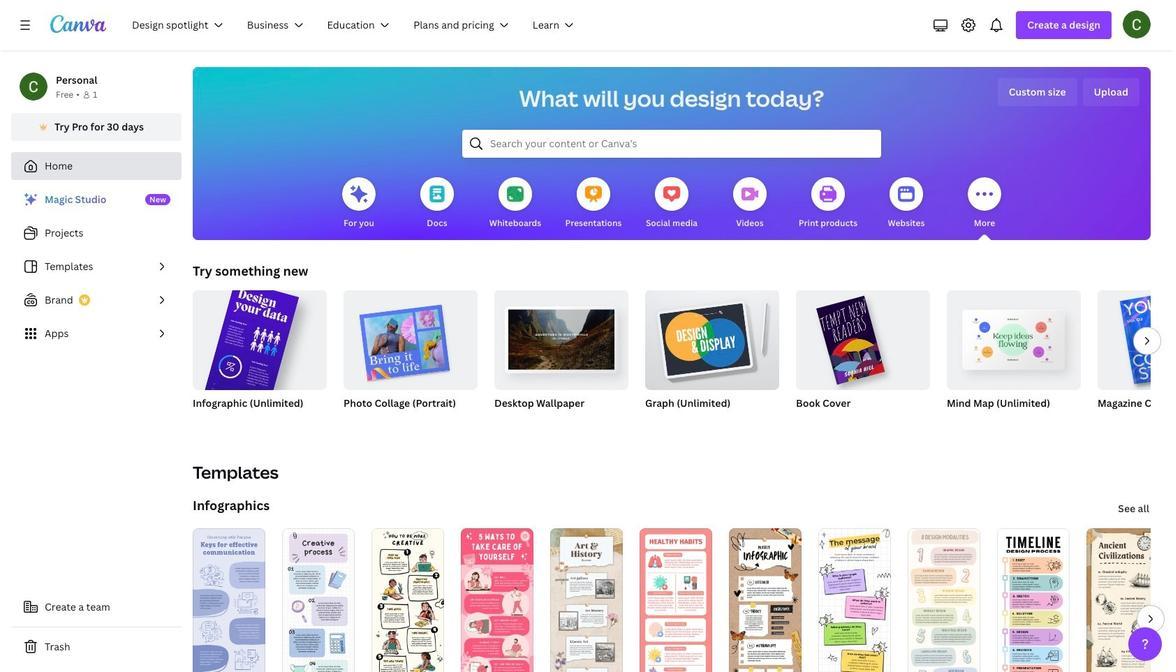 Task type: vqa. For each thing, say whether or not it's contained in the screenshot.
Christina Overa ICON
yes



Task type: locate. For each thing, give the bounding box(es) containing it.
None search field
[[462, 130, 882, 158]]

top level navigation element
[[123, 11, 589, 39]]

group
[[191, 280, 327, 458], [191, 280, 327, 458], [344, 290, 478, 428], [344, 290, 478, 390], [495, 290, 629, 428], [495, 290, 629, 390], [645, 290, 780, 428], [645, 290, 780, 390], [796, 290, 930, 428], [947, 290, 1081, 428], [947, 290, 1081, 390], [1098, 290, 1174, 428], [1098, 290, 1174, 390]]

christina overa image
[[1123, 10, 1151, 38]]

list
[[11, 186, 182, 348]]



Task type: describe. For each thing, give the bounding box(es) containing it.
Search search field
[[490, 131, 854, 157]]



